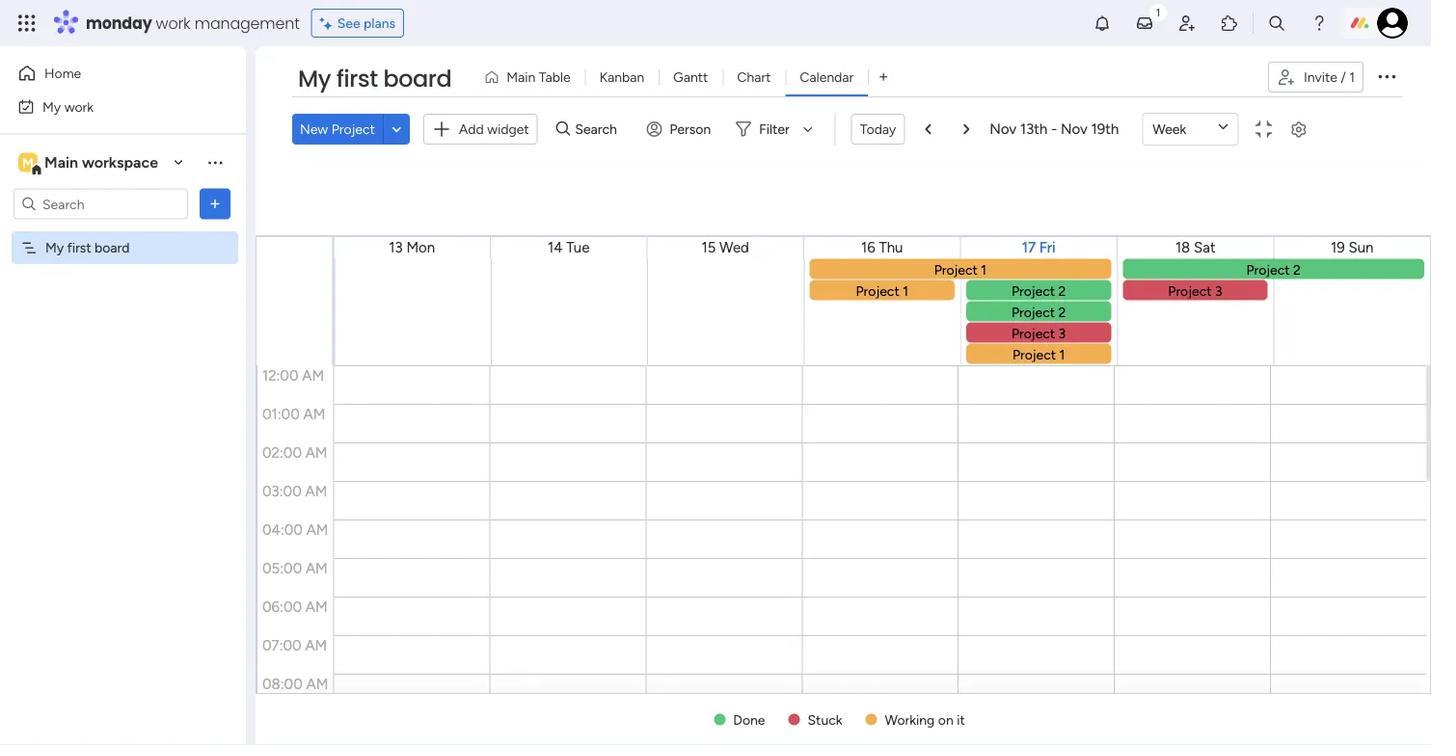 Task type: locate. For each thing, give the bounding box(es) containing it.
13
[[389, 239, 403, 257]]

v2 search image
[[556, 118, 570, 140]]

1 horizontal spatial nov
[[1061, 120, 1088, 138]]

tue
[[566, 239, 590, 257]]

1 vertical spatial options image
[[205, 194, 225, 214]]

1 horizontal spatial board
[[383, 63, 452, 95]]

am for 05:00 am
[[306, 560, 328, 577]]

see plans
[[337, 15, 396, 31]]

filter
[[759, 121, 790, 137]]

04:00
[[262, 521, 303, 539]]

working
[[885, 712, 935, 728]]

1 horizontal spatial main
[[507, 69, 536, 85]]

0 vertical spatial my first board
[[298, 63, 452, 95]]

invite members image
[[1178, 14, 1197, 33]]

0 horizontal spatial nov
[[990, 120, 1017, 138]]

nov
[[990, 120, 1017, 138], [1061, 120, 1088, 138]]

1 horizontal spatial list arrow image
[[964, 123, 970, 135]]

main table button
[[477, 62, 585, 93]]

0 horizontal spatial main
[[44, 153, 78, 172]]

08:00
[[262, 676, 303, 693]]

0 horizontal spatial first
[[67, 240, 91, 256]]

board
[[383, 63, 452, 95], [95, 240, 130, 256]]

notifications image
[[1093, 14, 1112, 33]]

m
[[22, 154, 34, 171]]

my inside button
[[42, 98, 61, 115]]

main for main workspace
[[44, 153, 78, 172]]

option
[[0, 231, 246, 234]]

am
[[302, 367, 324, 384], [303, 406, 325, 423], [305, 444, 328, 462], [305, 483, 327, 500], [306, 521, 328, 539], [306, 560, 328, 577], [306, 599, 328, 616], [305, 637, 327, 654], [306, 676, 328, 693]]

1 horizontal spatial work
[[156, 12, 191, 34]]

am right 08:00
[[306, 676, 328, 693]]

am right 12:00
[[302, 367, 324, 384]]

first down search in workspace field at the top left
[[67, 240, 91, 256]]

main
[[507, 69, 536, 85], [44, 153, 78, 172]]

project
[[332, 121, 375, 137]]

my down search in workspace field at the top left
[[45, 240, 64, 256]]

my first board
[[298, 63, 452, 95], [45, 240, 130, 256]]

1 horizontal spatial my first board
[[298, 63, 452, 95]]

0 vertical spatial board
[[383, 63, 452, 95]]

Search field
[[570, 116, 628, 143]]

15
[[702, 239, 716, 257]]

nov right - on the right of page
[[1061, 120, 1088, 138]]

my first board up project
[[298, 63, 452, 95]]

19 sun
[[1331, 239, 1374, 257]]

am right '07:00'
[[305, 637, 327, 654]]

Search in workspace field
[[41, 193, 161, 215]]

first
[[337, 63, 378, 95], [67, 240, 91, 256]]

chart button
[[723, 62, 786, 93]]

main left table
[[507, 69, 536, 85]]

am right 01:00
[[303, 406, 325, 423]]

search everything image
[[1267, 14, 1287, 33]]

my down home
[[42, 98, 61, 115]]

done
[[733, 712, 765, 728]]

main table
[[507, 69, 571, 85]]

2 list arrow image from the left
[[964, 123, 970, 135]]

my first board list box
[[0, 228, 246, 525]]

my first board inside list box
[[45, 240, 130, 256]]

options image right the 1
[[1376, 64, 1399, 88]]

angle down image
[[392, 122, 401, 136]]

thu
[[879, 239, 903, 257]]

it
[[957, 712, 965, 728]]

work inside button
[[64, 98, 94, 115]]

1 vertical spatial work
[[64, 98, 94, 115]]

My first board field
[[293, 63, 456, 95]]

working on it
[[885, 712, 965, 728]]

board inside list box
[[95, 240, 130, 256]]

list arrow image left 13th
[[964, 123, 970, 135]]

1 vertical spatial first
[[67, 240, 91, 256]]

today
[[860, 121, 896, 137]]

first up project
[[337, 63, 378, 95]]

05:00
[[262, 560, 302, 577]]

0 vertical spatial my
[[298, 63, 331, 95]]

0 vertical spatial main
[[507, 69, 536, 85]]

work down home
[[64, 98, 94, 115]]

am for 04:00 am
[[306, 521, 328, 539]]

18
[[1176, 239, 1191, 257]]

1 vertical spatial my
[[42, 98, 61, 115]]

am right 03:00
[[305, 483, 327, 500]]

person button
[[639, 114, 723, 145]]

14 tue link
[[548, 239, 590, 257]]

1 vertical spatial main
[[44, 153, 78, 172]]

help image
[[1310, 14, 1329, 33]]

workspace image
[[18, 152, 38, 173]]

main right the "workspace" image
[[44, 153, 78, 172]]

0 horizontal spatial list arrow image
[[925, 123, 931, 135]]

0 horizontal spatial board
[[95, 240, 130, 256]]

list arrow image right the today
[[925, 123, 931, 135]]

0 horizontal spatial my first board
[[45, 240, 130, 256]]

1 horizontal spatial first
[[337, 63, 378, 95]]

0 vertical spatial first
[[337, 63, 378, 95]]

main for main table
[[507, 69, 536, 85]]

1 nov from the left
[[990, 120, 1017, 138]]

first inside list box
[[67, 240, 91, 256]]

am right 06:00
[[306, 599, 328, 616]]

0 vertical spatial work
[[156, 12, 191, 34]]

main inside button
[[507, 69, 536, 85]]

19th
[[1091, 120, 1119, 138]]

nov left 13th
[[990, 120, 1017, 138]]

work right monday
[[156, 12, 191, 34]]

plans
[[364, 15, 396, 31]]

19
[[1331, 239, 1345, 257]]

my up new
[[298, 63, 331, 95]]

0 horizontal spatial work
[[64, 98, 94, 115]]

0 horizontal spatial options image
[[205, 194, 225, 214]]

1 vertical spatial board
[[95, 240, 130, 256]]

sat
[[1194, 239, 1216, 257]]

16 thu
[[861, 239, 903, 257]]

main inside the 'workspace selection' element
[[44, 153, 78, 172]]

board down search in workspace field at the top left
[[95, 240, 130, 256]]

12:00
[[262, 367, 299, 384]]

my
[[298, 63, 331, 95], [42, 98, 61, 115], [45, 240, 64, 256]]

mon
[[406, 239, 435, 257]]

07:00 am
[[262, 637, 327, 654]]

work
[[156, 12, 191, 34], [64, 98, 94, 115]]

am right 02:00
[[305, 444, 328, 462]]

fri
[[1040, 239, 1056, 257]]

1 horizontal spatial options image
[[1376, 64, 1399, 88]]

12:00 am
[[262, 367, 324, 384]]

2 vertical spatial my
[[45, 240, 64, 256]]

home
[[44, 65, 81, 82]]

am right 05:00
[[306, 560, 328, 577]]

1 vertical spatial my first board
[[45, 240, 130, 256]]

1 list arrow image from the left
[[925, 123, 931, 135]]

list arrow image
[[925, 123, 931, 135], [964, 123, 970, 135]]

options image down workspace options icon
[[205, 194, 225, 214]]

18 sat link
[[1176, 239, 1216, 257]]

am for 12:00 am
[[302, 367, 324, 384]]

workspace options image
[[205, 153, 225, 172]]

13th
[[1020, 120, 1048, 138]]

my inside field
[[298, 63, 331, 95]]

gantt button
[[659, 62, 723, 93]]

04:00 am
[[262, 521, 328, 539]]

options image
[[1376, 64, 1399, 88], [205, 194, 225, 214]]

inbox image
[[1135, 14, 1155, 33]]

wed
[[720, 239, 749, 257]]

my first board down search in workspace field at the top left
[[45, 240, 130, 256]]

new project
[[300, 121, 375, 137]]

board up angle down image at the left top of page
[[383, 63, 452, 95]]

am right 04:00
[[306, 521, 328, 539]]

06:00
[[262, 599, 302, 616]]

am for 02:00 am
[[305, 444, 328, 462]]

19 sun link
[[1331, 239, 1374, 257]]

17 fri link
[[1022, 239, 1056, 257]]

new project button
[[292, 114, 383, 145]]

on
[[938, 712, 954, 728]]

kanban button
[[585, 62, 659, 93]]



Task type: vqa. For each thing, say whether or not it's contained in the screenshot.
LINK 'IMAGE'
no



Task type: describe. For each thing, give the bounding box(es) containing it.
16 thu link
[[861, 239, 903, 257]]

main workspace
[[44, 153, 158, 172]]

am for 06:00 am
[[306, 599, 328, 616]]

widget
[[487, 121, 529, 137]]

03:00 am
[[262, 483, 327, 500]]

first inside field
[[337, 63, 378, 95]]

select product image
[[17, 14, 37, 33]]

am for 03:00 am
[[305, 483, 327, 500]]

03:00
[[262, 483, 302, 500]]

add
[[459, 121, 484, 137]]

am for 07:00 am
[[305, 637, 327, 654]]

am for 01:00 am
[[303, 406, 325, 423]]

monday work management
[[86, 12, 300, 34]]

13 mon link
[[389, 239, 435, 257]]

07:00
[[262, 637, 302, 654]]

my work
[[42, 98, 94, 115]]

13 mon
[[389, 239, 435, 257]]

kanban
[[600, 69, 645, 85]]

gantt
[[673, 69, 708, 85]]

08:00 am
[[262, 676, 328, 693]]

invite / 1
[[1304, 69, 1355, 85]]

john smith image
[[1377, 8, 1408, 39]]

see plans button
[[311, 9, 404, 38]]

/
[[1341, 69, 1346, 85]]

nov 13th - nov 19th
[[990, 120, 1119, 138]]

-
[[1051, 120, 1057, 138]]

14
[[548, 239, 563, 257]]

add widget button
[[423, 114, 538, 144]]

18 sat
[[1176, 239, 1216, 257]]

apps image
[[1220, 14, 1240, 33]]

my first board inside field
[[298, 63, 452, 95]]

am for 08:00 am
[[306, 676, 328, 693]]

add view image
[[880, 70, 888, 84]]

work for monday
[[156, 12, 191, 34]]

work for my
[[64, 98, 94, 115]]

calendar
[[800, 69, 854, 85]]

15 wed link
[[702, 239, 749, 257]]

arrow down image
[[796, 118, 820, 141]]

add widget
[[459, 121, 529, 137]]

14 tue
[[548, 239, 590, 257]]

board inside field
[[383, 63, 452, 95]]

02:00 am
[[262, 444, 328, 462]]

2 nov from the left
[[1061, 120, 1088, 138]]

0 vertical spatial options image
[[1376, 64, 1399, 88]]

workspace
[[82, 153, 158, 172]]

16
[[861, 239, 876, 257]]

workspace selection element
[[18, 151, 161, 176]]

01:00
[[262, 406, 300, 423]]

stuck
[[808, 712, 843, 728]]

home button
[[12, 58, 207, 89]]

1 image
[[1150, 1, 1167, 23]]

chart
[[737, 69, 771, 85]]

my work button
[[12, 91, 207, 122]]

monday
[[86, 12, 152, 34]]

table
[[539, 69, 571, 85]]

person
[[670, 121, 711, 137]]

sun
[[1349, 239, 1374, 257]]

01:00 am
[[262, 406, 325, 423]]

17 fri
[[1022, 239, 1056, 257]]

see
[[337, 15, 360, 31]]

calendar button
[[786, 62, 868, 93]]

17
[[1022, 239, 1036, 257]]

invite
[[1304, 69, 1338, 85]]

06:00 am
[[262, 599, 328, 616]]

today button
[[851, 114, 905, 145]]

filter button
[[728, 114, 820, 145]]

management
[[195, 12, 300, 34]]

1
[[1350, 69, 1355, 85]]

02:00
[[262, 444, 302, 462]]

new
[[300, 121, 328, 137]]

my inside list box
[[45, 240, 64, 256]]

invite / 1 button
[[1268, 62, 1364, 93]]

15 wed
[[702, 239, 749, 257]]

05:00 am
[[262, 560, 328, 577]]

week
[[1153, 121, 1187, 137]]



